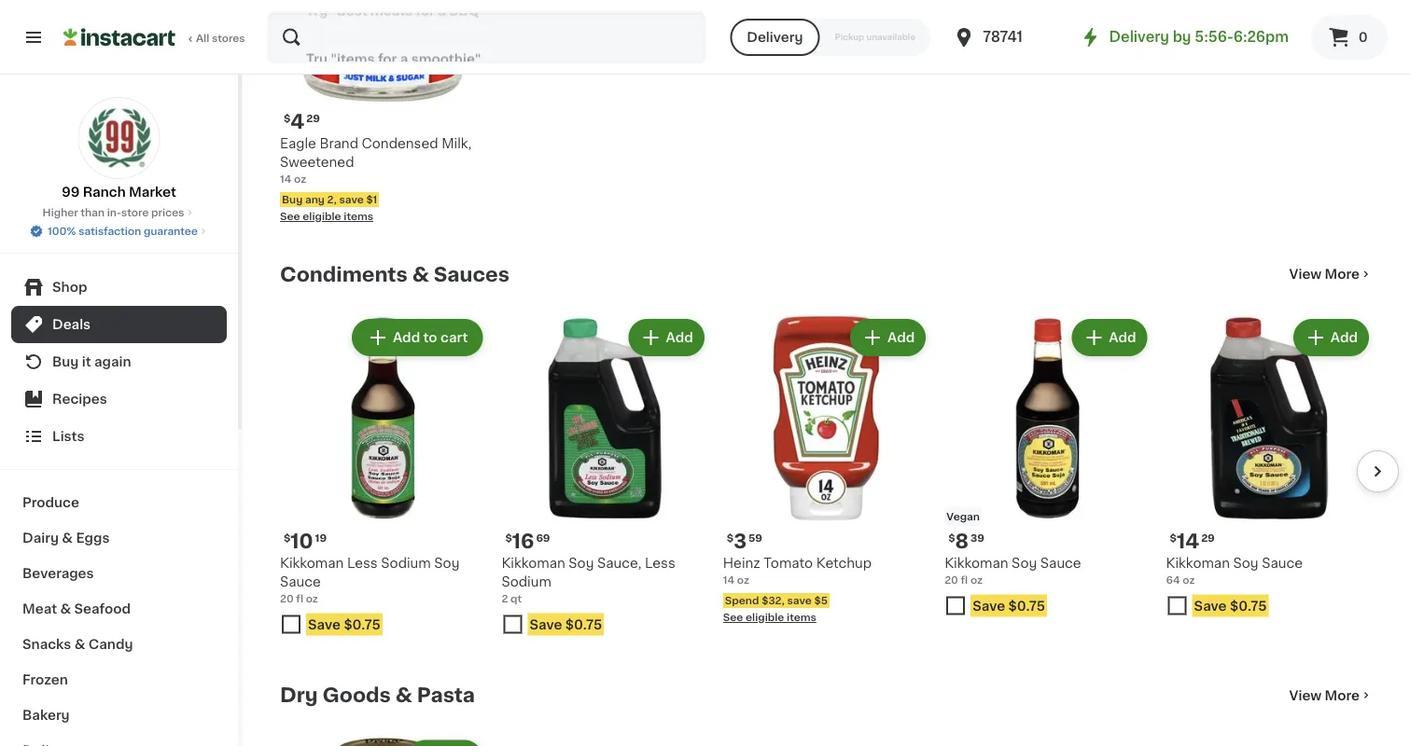 Task type: describe. For each thing, give the bounding box(es) containing it.
save for 16
[[530, 618, 562, 631]]

all stores
[[196, 33, 245, 43]]

$ 10 19
[[284, 532, 327, 552]]

add to cart button
[[354, 321, 481, 355]]

higher than in-store prices
[[43, 208, 184, 218]]

save $0.75 for 16
[[530, 618, 602, 631]]

8
[[955, 532, 969, 552]]

more for condiments & sauces
[[1325, 268, 1360, 281]]

snacks
[[22, 639, 71, 652]]

soy inside "kikkoman less sodium soy sauce 20 fl oz"
[[434, 557, 460, 570]]

see inside buy any 2, save $1 see eligible items
[[280, 211, 300, 222]]

add for 14
[[1331, 331, 1358, 344]]

add for 8
[[1109, 331, 1137, 344]]

1 vertical spatial 14
[[1177, 532, 1200, 552]]

buy it again link
[[11, 344, 227, 381]]

market
[[129, 186, 176, 199]]

sauce for 8
[[1041, 557, 1082, 570]]

add button for 8
[[1074, 321, 1146, 355]]

produce link
[[11, 485, 227, 521]]

snacks & candy link
[[11, 627, 227, 663]]

& for snacks
[[74, 639, 85, 652]]

spend $32, save $5 see eligible items
[[723, 596, 828, 623]]

save $0.75 button for 10
[[280, 610, 487, 643]]

$ 14 29
[[1170, 532, 1215, 552]]

instacart logo image
[[63, 26, 175, 49]]

product group containing 16
[[502, 315, 708, 643]]

tomato
[[764, 557, 813, 570]]

view more for dry goods & pasta
[[1290, 689, 1360, 702]]

beverages link
[[11, 556, 227, 592]]

item carousel region containing 4
[[254, 0, 1399, 233]]

fl inside kikkoman soy sauce 20 fl oz
[[961, 575, 968, 585]]

satisfaction
[[79, 226, 141, 237]]

view more link for dry goods & pasta
[[1290, 686, 1373, 705]]

sauce inside "kikkoman less sodium soy sauce 20 fl oz"
[[280, 575, 321, 588]]

condiments & sauces
[[280, 265, 510, 284]]

kikkoman for 16
[[502, 557, 565, 570]]

2,
[[327, 195, 337, 205]]

eagle
[[280, 137, 316, 150]]

heinz
[[723, 557, 761, 570]]

fl inside "kikkoman less sodium soy sauce 20 fl oz"
[[296, 594, 303, 604]]

save inside spend $32, save $5 see eligible items
[[787, 596, 812, 606]]

add button for 16
[[631, 321, 703, 355]]

lists
[[52, 430, 84, 443]]

milk,
[[442, 137, 472, 150]]

sauce for 14
[[1262, 557, 1303, 570]]

condensed
[[362, 137, 438, 150]]

view more for condiments & sauces
[[1290, 268, 1360, 281]]

dairy & eggs
[[22, 532, 110, 545]]

oz inside "kikkoman less sodium soy sauce 20 fl oz"
[[306, 594, 318, 604]]

again
[[94, 356, 131, 369]]

$ for 10
[[284, 533, 291, 543]]

20 inside kikkoman soy sauce 20 fl oz
[[945, 575, 959, 585]]

oz inside the eagle brand condensed milk, sweetened 14 oz
[[294, 174, 306, 184]]

save inside buy any 2, save $1 see eligible items
[[339, 195, 364, 205]]

view for condiments & sauces
[[1290, 268, 1322, 281]]

save $0.75 for 8
[[973, 600, 1046, 613]]

buy for buy it again
[[52, 356, 79, 369]]

frozen link
[[11, 663, 227, 698]]

0
[[1359, 31, 1368, 44]]

higher than in-store prices link
[[43, 205, 196, 220]]

$0.75 for 16
[[565, 618, 602, 631]]

see inside spend $32, save $5 see eligible items
[[723, 613, 743, 623]]

view more link for condiments & sauces
[[1290, 265, 1373, 284]]

cart
[[441, 331, 468, 344]]

condiments & sauces link
[[280, 263, 510, 286]]

64
[[1166, 575, 1181, 585]]

69
[[536, 533, 550, 543]]

$ 4 29
[[284, 112, 320, 132]]

vegan
[[947, 511, 980, 522]]

snacks & candy
[[22, 639, 133, 652]]

all
[[196, 33, 209, 43]]

0 button
[[1312, 15, 1388, 60]]

eggs
[[76, 532, 110, 545]]

add inside button
[[393, 331, 420, 344]]

shop link
[[11, 269, 227, 306]]

16
[[512, 532, 534, 552]]

meat
[[22, 603, 57, 616]]

view for dry goods & pasta
[[1290, 689, 1322, 702]]

qt
[[511, 594, 522, 604]]

save for 14
[[1195, 600, 1227, 613]]

$1
[[366, 195, 377, 205]]

$32,
[[762, 596, 785, 606]]

& for condiments
[[412, 265, 429, 284]]

add to cart
[[393, 331, 468, 344]]

78741 button
[[953, 11, 1065, 63]]

29 for 14
[[1202, 533, 1215, 543]]

to
[[423, 331, 437, 344]]

99 ranch market logo image
[[78, 97, 160, 179]]

19
[[315, 533, 327, 543]]

shop
[[52, 281, 87, 294]]

add button for 3
[[852, 321, 924, 355]]

sweetened
[[280, 155, 354, 168]]

meat & seafood
[[22, 603, 131, 616]]

100% satisfaction guarantee
[[48, 226, 198, 237]]

100%
[[48, 226, 76, 237]]

$0.75 for 10
[[344, 618, 381, 631]]

59
[[749, 533, 763, 543]]

14 inside the eagle brand condensed milk, sweetened 14 oz
[[280, 174, 292, 184]]

10
[[291, 532, 313, 552]]

by
[[1173, 30, 1192, 44]]

any
[[305, 195, 325, 205]]

39
[[971, 533, 985, 543]]

& left pasta
[[396, 686, 412, 706]]

$ for 8
[[949, 533, 955, 543]]

$ 3 59
[[727, 532, 763, 552]]

save $0.75 button for 8
[[945, 591, 1152, 625]]

$ 16 69
[[505, 532, 550, 552]]

spend
[[725, 596, 759, 606]]

lists link
[[11, 418, 227, 456]]

delivery for delivery by 5:56-6:26pm
[[1110, 30, 1170, 44]]

3
[[734, 532, 747, 552]]

product group containing 4
[[280, 0, 487, 224]]

store
[[121, 208, 149, 218]]

meat & seafood link
[[11, 592, 227, 627]]

buy it again
[[52, 356, 131, 369]]

items inside buy any 2, save $1 see eligible items
[[344, 211, 373, 222]]

oz inside the heinz tomato ketchup 14 oz
[[737, 575, 750, 585]]

eagle brand condensed milk, sweetened 14 oz
[[280, 137, 472, 184]]

99
[[62, 186, 80, 199]]

$0.75 for 8
[[1009, 600, 1046, 613]]

oz inside kikkoman soy sauce 64 oz
[[1183, 575, 1195, 585]]

frozen
[[22, 674, 68, 687]]



Task type: vqa. For each thing, say whether or not it's contained in the screenshot.


Task type: locate. For each thing, give the bounding box(es) containing it.
1 vertical spatial item carousel region
[[280, 308, 1399, 655]]

soy for 14
[[1234, 557, 1259, 570]]

kikkoman for 8
[[945, 557, 1009, 570]]

save
[[339, 195, 364, 205], [787, 596, 812, 606]]

99 ranch market
[[62, 186, 176, 199]]

$5
[[814, 596, 828, 606]]

condiments
[[280, 265, 408, 284]]

buy inside buy any 2, save $1 see eligible items
[[282, 195, 303, 205]]

add button
[[631, 321, 703, 355], [852, 321, 924, 355], [1074, 321, 1146, 355], [1295, 321, 1368, 355]]

1 less from the left
[[347, 557, 378, 570]]

kikkoman inside kikkoman soy sauce 64 oz
[[1166, 557, 1230, 570]]

1 horizontal spatial buy
[[282, 195, 303, 205]]

dry goods & pasta
[[280, 686, 475, 706]]

0 vertical spatial sodium
[[381, 557, 431, 570]]

fl down 10
[[296, 594, 303, 604]]

78741
[[983, 30, 1023, 44]]

1 soy from the left
[[434, 557, 460, 570]]

1 horizontal spatial sodium
[[502, 575, 552, 588]]

2 soy from the left
[[569, 557, 594, 570]]

0 vertical spatial 29
[[306, 113, 320, 123]]

save $0.75 down "kikkoman less sodium soy sauce 20 fl oz"
[[308, 618, 381, 631]]

items down $1
[[344, 211, 373, 222]]

dry goods & pasta link
[[280, 685, 475, 707]]

0 vertical spatial save
[[339, 195, 364, 205]]

oz
[[294, 174, 306, 184], [737, 575, 750, 585], [971, 575, 983, 585], [1183, 575, 1195, 585], [306, 594, 318, 604]]

brand
[[320, 137, 358, 150]]

oz down $ 10 19
[[306, 594, 318, 604]]

dry
[[280, 686, 318, 706]]

0 horizontal spatial less
[[347, 557, 378, 570]]

0 horizontal spatial see
[[280, 211, 300, 222]]

1 vertical spatial buy
[[52, 356, 79, 369]]

prices
[[151, 208, 184, 218]]

save $0.75 for 14
[[1195, 600, 1267, 613]]

$ inside the $ 14 29
[[1170, 533, 1177, 543]]

kikkoman
[[280, 557, 344, 570], [502, 557, 565, 570], [945, 557, 1009, 570], [1166, 557, 1230, 570]]

$ left "69" at the left
[[505, 533, 512, 543]]

0 vertical spatial 20
[[945, 575, 959, 585]]

0 vertical spatial more
[[1325, 268, 1360, 281]]

1 horizontal spatial 29
[[1202, 533, 1215, 543]]

see down spend
[[723, 613, 743, 623]]

29 up kikkoman soy sauce 64 oz
[[1202, 533, 1215, 543]]

2 add button from the left
[[852, 321, 924, 355]]

sauce
[[1041, 557, 1082, 570], [1262, 557, 1303, 570], [280, 575, 321, 588]]

0 vertical spatial buy
[[282, 195, 303, 205]]

14 inside the heinz tomato ketchup 14 oz
[[723, 575, 735, 585]]

item carousel region containing 10
[[280, 308, 1399, 655]]

0 vertical spatial fl
[[961, 575, 968, 585]]

less inside "kikkoman less sodium soy sauce 20 fl oz"
[[347, 557, 378, 570]]

buy
[[282, 195, 303, 205], [52, 356, 79, 369]]

0 vertical spatial item carousel region
[[254, 0, 1399, 233]]

$ inside $ 10 19
[[284, 533, 291, 543]]

29 inside $ 4 29
[[306, 113, 320, 123]]

save $0.75 down kikkoman soy sauce, less sodium 2 qt
[[530, 618, 602, 631]]

1 vertical spatial view more link
[[1290, 686, 1373, 705]]

oz down sweetened
[[294, 174, 306, 184]]

$ left '19'
[[284, 533, 291, 543]]

0 vertical spatial view more
[[1290, 268, 1360, 281]]

recipes
[[52, 393, 107, 406]]

add
[[393, 331, 420, 344], [666, 331, 693, 344], [888, 331, 915, 344], [1109, 331, 1137, 344], [1331, 331, 1358, 344]]

1 horizontal spatial eligible
[[746, 613, 785, 623]]

less
[[347, 557, 378, 570], [645, 557, 676, 570]]

save down kikkoman soy sauce 64 oz
[[1195, 600, 1227, 613]]

$0.75 down kikkoman soy sauce, less sodium 2 qt
[[565, 618, 602, 631]]

add for 3
[[888, 331, 915, 344]]

0 horizontal spatial delivery
[[747, 31, 803, 44]]

it
[[82, 356, 91, 369]]

save down kikkoman soy sauce 20 fl oz
[[973, 600, 1006, 613]]

4 soy from the left
[[1234, 557, 1259, 570]]

save $0.75 button for 16
[[502, 610, 708, 643]]

$ for 16
[[505, 533, 512, 543]]

deals link
[[11, 306, 227, 344]]

$ down vegan
[[949, 533, 955, 543]]

29 inside the $ 14 29
[[1202, 533, 1215, 543]]

save $0.75 button down "kikkoman less sodium soy sauce 20 fl oz"
[[280, 610, 487, 643]]

14
[[280, 174, 292, 184], [1177, 532, 1200, 552], [723, 575, 735, 585]]

Search field
[[269, 13, 704, 62]]

1 horizontal spatial less
[[645, 557, 676, 570]]

$ for 14
[[1170, 533, 1177, 543]]

None search field
[[267, 11, 706, 63]]

1 vertical spatial 29
[[1202, 533, 1215, 543]]

see down sweetened
[[280, 211, 300, 222]]

29
[[306, 113, 320, 123], [1202, 533, 1215, 543]]

$
[[284, 113, 291, 123], [284, 533, 291, 543], [505, 533, 512, 543], [727, 533, 734, 543], [949, 533, 955, 543], [1170, 533, 1177, 543]]

0 horizontal spatial fl
[[296, 594, 303, 604]]

2 horizontal spatial sauce
[[1262, 557, 1303, 570]]

& left the eggs
[[62, 532, 73, 545]]

& left sauces
[[412, 265, 429, 284]]

kikkoman soy sauce 20 fl oz
[[945, 557, 1082, 585]]

1 more from the top
[[1325, 268, 1360, 281]]

eligible down $32,
[[746, 613, 785, 623]]

$ left 59
[[727, 533, 734, 543]]

2 view more from the top
[[1290, 689, 1360, 702]]

kikkoman down $ 10 19
[[280, 557, 344, 570]]

$ for 4
[[284, 113, 291, 123]]

buy left any
[[282, 195, 303, 205]]

less inside kikkoman soy sauce, less sodium 2 qt
[[645, 557, 676, 570]]

bakery
[[22, 709, 70, 723]]

4 add from the left
[[1109, 331, 1137, 344]]

kikkoman inside "kikkoman less sodium soy sauce 20 fl oz"
[[280, 557, 344, 570]]

& for meat
[[60, 603, 71, 616]]

0 horizontal spatial eligible
[[303, 211, 341, 222]]

view more link
[[1290, 265, 1373, 284], [1290, 686, 1373, 705]]

100% satisfaction guarantee button
[[29, 220, 209, 239]]

1 vertical spatial eligible
[[746, 613, 785, 623]]

kikkoman less sodium soy sauce 20 fl oz
[[280, 557, 460, 604]]

items down $5
[[787, 613, 817, 623]]

guarantee
[[144, 226, 198, 237]]

29 right 4
[[306, 113, 320, 123]]

$0.75 down kikkoman soy sauce 64 oz
[[1230, 600, 1267, 613]]

$ for 3
[[727, 533, 734, 543]]

delivery inside 'button'
[[747, 31, 803, 44]]

1 horizontal spatial see
[[723, 613, 743, 623]]

1 horizontal spatial save
[[787, 596, 812, 606]]

20 down '8'
[[945, 575, 959, 585]]

29 for 4
[[306, 113, 320, 123]]

oz down $ 8 39
[[971, 575, 983, 585]]

20 down 10
[[280, 594, 294, 604]]

save $0.75 button for 14
[[1166, 591, 1373, 625]]

soy inside kikkoman soy sauce 64 oz
[[1234, 557, 1259, 570]]

2 less from the left
[[645, 557, 676, 570]]

20 inside "kikkoman less sodium soy sauce 20 fl oz"
[[280, 594, 294, 604]]

stores
[[212, 33, 245, 43]]

1 vertical spatial fl
[[296, 594, 303, 604]]

$0.75 down kikkoman soy sauce 20 fl oz
[[1009, 600, 1046, 613]]

1 horizontal spatial delivery
[[1110, 30, 1170, 44]]

delivery
[[1110, 30, 1170, 44], [747, 31, 803, 44]]

1 horizontal spatial sauce
[[1041, 557, 1082, 570]]

1 add from the left
[[393, 331, 420, 344]]

1 kikkoman from the left
[[280, 557, 344, 570]]

buy left the it
[[52, 356, 79, 369]]

sauce inside kikkoman soy sauce 64 oz
[[1262, 557, 1303, 570]]

soy inside kikkoman soy sauce, less sodium 2 qt
[[569, 557, 594, 570]]

kikkoman inside kikkoman soy sauce, less sodium 2 qt
[[502, 557, 565, 570]]

soy for 8
[[1012, 557, 1037, 570]]

3 kikkoman from the left
[[945, 557, 1009, 570]]

candy
[[88, 639, 133, 652]]

save $0.75 button down kikkoman soy sauce 64 oz
[[1166, 591, 1373, 625]]

kikkoman down the $ 14 29
[[1166, 557, 1230, 570]]

3 add button from the left
[[1074, 321, 1146, 355]]

produce
[[22, 497, 79, 510]]

kikkoman for 10
[[280, 557, 344, 570]]

kikkoman inside kikkoman soy sauce 20 fl oz
[[945, 557, 1009, 570]]

product group
[[280, 0, 487, 224], [280, 315, 487, 643], [502, 315, 708, 643], [723, 315, 930, 625], [945, 315, 1152, 625], [1166, 315, 1373, 625], [280, 737, 487, 747]]

dairy & eggs link
[[11, 521, 227, 556]]

save for 10
[[308, 618, 341, 631]]

heinz tomato ketchup 14 oz
[[723, 557, 872, 585]]

0 horizontal spatial sodium
[[381, 557, 431, 570]]

1 vertical spatial see
[[723, 613, 743, 623]]

3 add from the left
[[888, 331, 915, 344]]

14 down heinz
[[723, 575, 735, 585]]

save $0.75
[[973, 600, 1046, 613], [1195, 600, 1267, 613], [308, 618, 381, 631], [530, 618, 602, 631]]

items inside spend $32, save $5 see eligible items
[[787, 613, 817, 623]]

0 vertical spatial items
[[344, 211, 373, 222]]

beverages
[[22, 568, 94, 581]]

1 horizontal spatial fl
[[961, 575, 968, 585]]

kikkoman for 14
[[1166, 557, 1230, 570]]

20
[[945, 575, 959, 585], [280, 594, 294, 604]]

product group containing 8
[[945, 315, 1152, 625]]

in-
[[107, 208, 121, 218]]

0 horizontal spatial items
[[344, 211, 373, 222]]

2 more from the top
[[1325, 689, 1360, 702]]

save down "kikkoman less sodium soy sauce 20 fl oz"
[[308, 618, 341, 631]]

service type group
[[730, 19, 931, 56]]

recipes link
[[11, 381, 227, 418]]

sauce inside kikkoman soy sauce 20 fl oz
[[1041, 557, 1082, 570]]

0 vertical spatial 14
[[280, 174, 292, 184]]

99 ranch market link
[[62, 97, 176, 202]]

items
[[344, 211, 373, 222], [787, 613, 817, 623]]

add button for 14
[[1295, 321, 1368, 355]]

1 view more link from the top
[[1290, 265, 1373, 284]]

1 vertical spatial view
[[1290, 689, 1322, 702]]

0 horizontal spatial 14
[[280, 174, 292, 184]]

sauces
[[434, 265, 510, 284]]

1 add button from the left
[[631, 321, 703, 355]]

save $0.75 button down kikkoman soy sauce 20 fl oz
[[945, 591, 1152, 625]]

4 kikkoman from the left
[[1166, 557, 1230, 570]]

1 view more from the top
[[1290, 268, 1360, 281]]

ranch
[[83, 186, 126, 199]]

kikkoman soy sauce, less sodium 2 qt
[[502, 557, 676, 604]]

14 up 64
[[1177, 532, 1200, 552]]

kikkoman soy sauce 64 oz
[[1166, 557, 1303, 585]]

deals
[[52, 318, 91, 331]]

$ inside $ 3 59
[[727, 533, 734, 543]]

kikkoman down $ 16 69
[[502, 557, 565, 570]]

$ inside $ 16 69
[[505, 533, 512, 543]]

oz right 64
[[1183, 575, 1195, 585]]

0 horizontal spatial buy
[[52, 356, 79, 369]]

item carousel region
[[254, 0, 1399, 233], [280, 308, 1399, 655]]

delivery button
[[730, 19, 820, 56]]

$0.75 for 14
[[1230, 600, 1267, 613]]

4 add button from the left
[[1295, 321, 1368, 355]]

1 vertical spatial sodium
[[502, 575, 552, 588]]

0 horizontal spatial 20
[[280, 594, 294, 604]]

0 vertical spatial eligible
[[303, 211, 341, 222]]

eligible down any
[[303, 211, 341, 222]]

$ inside $ 4 29
[[284, 113, 291, 123]]

0 horizontal spatial 29
[[306, 113, 320, 123]]

$ 8 39
[[949, 532, 985, 552]]

1 view from the top
[[1290, 268, 1322, 281]]

& for dairy
[[62, 532, 73, 545]]

sodium inside "kikkoman less sodium soy sauce 20 fl oz"
[[381, 557, 431, 570]]

more
[[1325, 268, 1360, 281], [1325, 689, 1360, 702]]

save down kikkoman soy sauce, less sodium 2 qt
[[530, 618, 562, 631]]

view
[[1290, 268, 1322, 281], [1290, 689, 1322, 702]]

1 horizontal spatial 20
[[945, 575, 959, 585]]

sauce,
[[597, 557, 642, 570]]

product group containing 14
[[1166, 315, 1373, 625]]

delivery by 5:56-6:26pm link
[[1080, 26, 1289, 49]]

eligible inside buy any 2, save $1 see eligible items
[[303, 211, 341, 222]]

product group containing 10
[[280, 315, 487, 643]]

$ inside $ 8 39
[[949, 533, 955, 543]]

0 horizontal spatial save
[[339, 195, 364, 205]]

save $0.75 for 10
[[308, 618, 381, 631]]

1 vertical spatial items
[[787, 613, 817, 623]]

2
[[502, 594, 508, 604]]

more for dry goods & pasta
[[1325, 689, 1360, 702]]

0 vertical spatial view
[[1290, 268, 1322, 281]]

dairy
[[22, 532, 59, 545]]

0 vertical spatial view more link
[[1290, 265, 1373, 284]]

5 add from the left
[[1331, 331, 1358, 344]]

& left the candy
[[74, 639, 85, 652]]

save $0.75 button down kikkoman soy sauce, less sodium 2 qt
[[502, 610, 708, 643]]

6:26pm
[[1234, 30, 1289, 44]]

save $0.75 down kikkoman soy sauce 20 fl oz
[[973, 600, 1046, 613]]

$0.75 down "kikkoman less sodium soy sauce 20 fl oz"
[[344, 618, 381, 631]]

1 vertical spatial more
[[1325, 689, 1360, 702]]

0 vertical spatial see
[[280, 211, 300, 222]]

1 horizontal spatial items
[[787, 613, 817, 623]]

sodium inside kikkoman soy sauce, less sodium 2 qt
[[502, 575, 552, 588]]

eligible inside spend $32, save $5 see eligible items
[[746, 613, 785, 623]]

14 down sweetened
[[280, 174, 292, 184]]

save left $5
[[787, 596, 812, 606]]

save $0.75 down kikkoman soy sauce 64 oz
[[1195, 600, 1267, 613]]

3 soy from the left
[[1012, 557, 1037, 570]]

buy for buy any 2, save $1 see eligible items
[[282, 195, 303, 205]]

save for 8
[[973, 600, 1006, 613]]

all stores link
[[63, 11, 246, 63]]

kikkoman down $ 8 39
[[945, 557, 1009, 570]]

oz inside kikkoman soy sauce 20 fl oz
[[971, 575, 983, 585]]

2 view from the top
[[1290, 689, 1322, 702]]

2 view more link from the top
[[1290, 686, 1373, 705]]

view more
[[1290, 268, 1360, 281], [1290, 689, 1360, 702]]

goods
[[323, 686, 391, 706]]

bakery link
[[11, 698, 227, 734]]

& right the meat
[[60, 603, 71, 616]]

2 horizontal spatial 14
[[1177, 532, 1200, 552]]

than
[[81, 208, 105, 218]]

2 add from the left
[[666, 331, 693, 344]]

1 vertical spatial save
[[787, 596, 812, 606]]

1 vertical spatial 20
[[280, 594, 294, 604]]

4
[[291, 112, 305, 132]]

delivery by 5:56-6:26pm
[[1110, 30, 1289, 44]]

0 horizontal spatial sauce
[[280, 575, 321, 588]]

ketchup
[[817, 557, 872, 570]]

2 vertical spatial 14
[[723, 575, 735, 585]]

$ up eagle
[[284, 113, 291, 123]]

save right 2,
[[339, 195, 364, 205]]

delivery for delivery
[[747, 31, 803, 44]]

1 horizontal spatial 14
[[723, 575, 735, 585]]

fl down $ 8 39
[[961, 575, 968, 585]]

oz down heinz
[[737, 575, 750, 585]]

$ up 64
[[1170, 533, 1177, 543]]

product group containing 3
[[723, 315, 930, 625]]

2 kikkoman from the left
[[502, 557, 565, 570]]

$0.75
[[1009, 600, 1046, 613], [1230, 600, 1267, 613], [344, 618, 381, 631], [565, 618, 602, 631]]

1 vertical spatial view more
[[1290, 689, 1360, 702]]

soy inside kikkoman soy sauce 20 fl oz
[[1012, 557, 1037, 570]]

add for 16
[[666, 331, 693, 344]]

soy for 16
[[569, 557, 594, 570]]

eligible
[[303, 211, 341, 222], [746, 613, 785, 623]]



